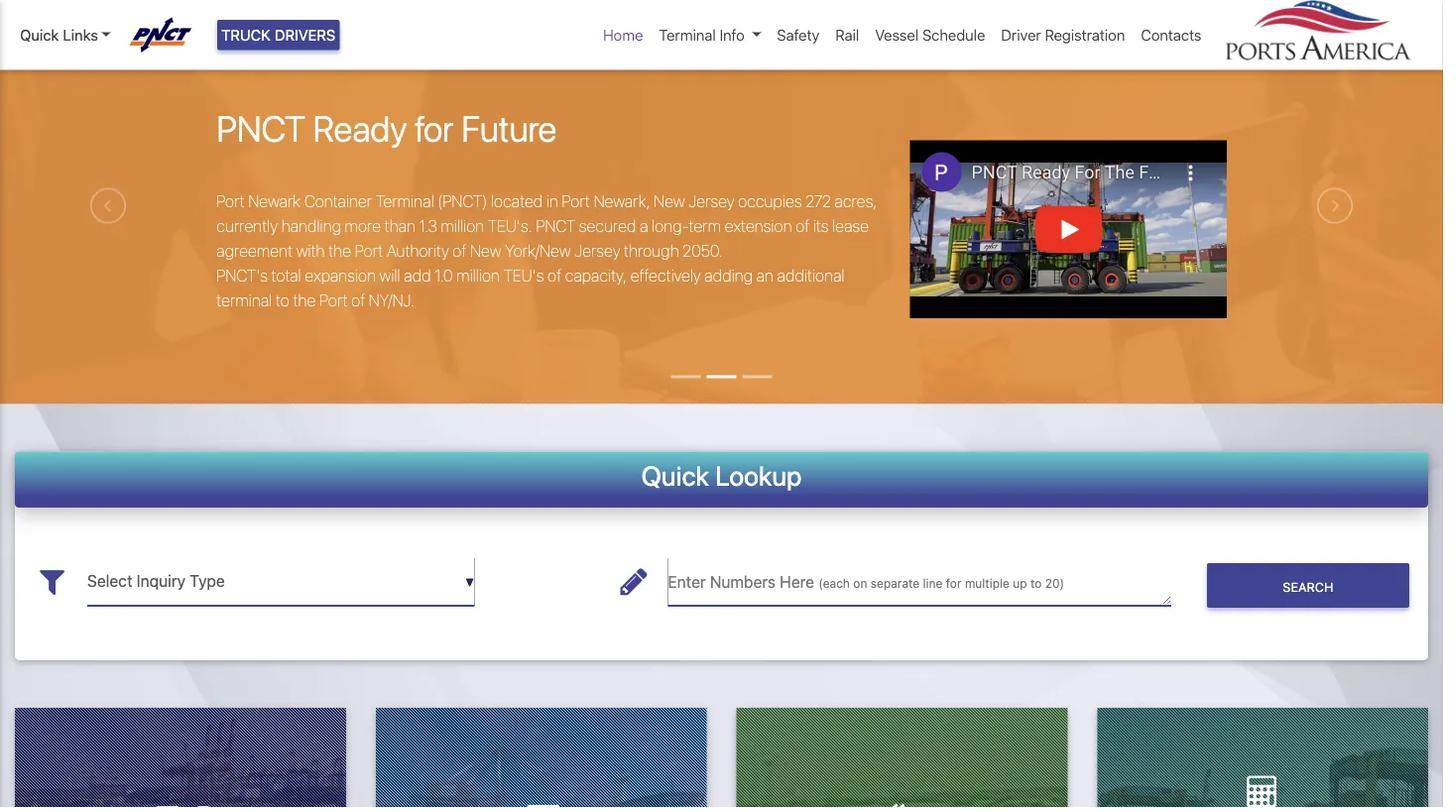 Task type: locate. For each thing, give the bounding box(es) containing it.
numbers
[[710, 574, 776, 592]]

0 horizontal spatial to
[[276, 292, 290, 311]]

None text field
[[87, 558, 475, 607]]

None text field
[[668, 558, 1172, 607]]

handling
[[281, 217, 341, 236]]

the down total
[[293, 292, 316, 311]]

million right 1.0
[[457, 267, 500, 286]]

to
[[276, 292, 290, 311], [1031, 577, 1042, 591]]

through
[[624, 242, 679, 261]]

lookup
[[715, 460, 802, 492]]

to down total
[[276, 292, 290, 311]]

safety link
[[769, 16, 828, 54]]

272
[[806, 193, 831, 211]]

alert
[[0, 0, 1444, 8]]

the up expansion
[[329, 242, 351, 261]]

terminal up than
[[376, 193, 434, 211]]

adding
[[705, 267, 753, 286]]

home
[[603, 26, 643, 44]]

pnct up newark
[[217, 107, 305, 149]]

new down teu's.
[[470, 242, 501, 261]]

0 vertical spatial quick
[[20, 26, 59, 44]]

truck
[[221, 26, 271, 44]]

1 horizontal spatial the
[[329, 242, 351, 261]]

terminal info link
[[651, 16, 769, 54]]

▼
[[465, 576, 475, 590]]

authority
[[387, 242, 449, 261]]

term
[[689, 217, 721, 236]]

0 horizontal spatial quick
[[20, 26, 59, 44]]

1.0
[[435, 267, 453, 286]]

million down the (pnct)
[[441, 217, 484, 236]]

for right ready in the top left of the page
[[415, 107, 454, 149]]

0 vertical spatial terminal
[[659, 26, 716, 44]]

to inside enter numbers here (each on separate line for multiple up to 20)
[[1031, 577, 1042, 591]]

0 horizontal spatial pnct
[[217, 107, 305, 149]]

driver
[[1002, 26, 1042, 44]]

search button
[[1207, 564, 1410, 609]]

terminal left info at the top of the page
[[659, 26, 716, 44]]

1 horizontal spatial terminal
[[659, 26, 716, 44]]

teu's.
[[488, 217, 532, 236]]

0 vertical spatial pnct
[[217, 107, 305, 149]]

long-
[[652, 217, 689, 236]]

driver registration
[[1002, 26, 1126, 44]]

0 horizontal spatial terminal
[[376, 193, 434, 211]]

1 vertical spatial new
[[470, 242, 501, 261]]

rail
[[836, 26, 860, 44]]

1 vertical spatial jersey
[[575, 242, 621, 261]]

terminal
[[659, 26, 716, 44], [376, 193, 434, 211]]

0 vertical spatial new
[[654, 193, 685, 211]]

1 horizontal spatial for
[[946, 577, 962, 591]]

with
[[296, 242, 325, 261]]

the
[[329, 242, 351, 261], [293, 292, 316, 311]]

0 horizontal spatial the
[[293, 292, 316, 311]]

for
[[415, 107, 454, 149], [946, 577, 962, 591]]

port
[[217, 193, 245, 211], [562, 193, 590, 211], [355, 242, 383, 261], [320, 292, 348, 311]]

port right in
[[562, 193, 590, 211]]

will
[[380, 267, 400, 286]]

jersey up capacity,
[[575, 242, 621, 261]]

1 vertical spatial for
[[946, 577, 962, 591]]

located
[[491, 193, 543, 211]]

quick
[[20, 26, 59, 44], [642, 460, 709, 492]]

1 vertical spatial the
[[293, 292, 316, 311]]

here
[[780, 574, 815, 592]]

rail link
[[828, 16, 867, 54]]

for right line
[[946, 577, 962, 591]]

jersey
[[689, 193, 735, 211], [575, 242, 621, 261]]

1 vertical spatial to
[[1031, 577, 1042, 591]]

ready
[[313, 107, 407, 149]]

pnct
[[217, 107, 305, 149], [536, 217, 576, 236]]

expansion
[[305, 267, 376, 286]]

pnct down in
[[536, 217, 576, 236]]

1 horizontal spatial new
[[654, 193, 685, 211]]

driver registration link
[[994, 16, 1133, 54]]

0 horizontal spatial for
[[415, 107, 454, 149]]

1 horizontal spatial quick
[[642, 460, 709, 492]]

quick left lookup
[[642, 460, 709, 492]]

1 horizontal spatial jersey
[[689, 193, 735, 211]]

for inside enter numbers here (each on separate line for multiple up to 20)
[[946, 577, 962, 591]]

1 vertical spatial quick
[[642, 460, 709, 492]]

to right up
[[1031, 577, 1042, 591]]

0 vertical spatial to
[[276, 292, 290, 311]]

newark
[[248, 193, 301, 211]]

effectively
[[631, 267, 701, 286]]

truck drivers link
[[217, 20, 340, 50]]

acres,
[[835, 193, 877, 211]]

1 horizontal spatial pnct
[[536, 217, 576, 236]]

links
[[63, 26, 98, 44]]

of
[[796, 217, 810, 236], [453, 242, 467, 261], [548, 267, 562, 286], [351, 292, 365, 311]]

jersey up term
[[689, 193, 735, 211]]

new
[[654, 193, 685, 211], [470, 242, 501, 261]]

port down more
[[355, 242, 383, 261]]

0 vertical spatial for
[[415, 107, 454, 149]]

0 vertical spatial million
[[441, 217, 484, 236]]

1 horizontal spatial to
[[1031, 577, 1042, 591]]

quick left links
[[20, 26, 59, 44]]

enter numbers here (each on separate line for multiple up to 20)
[[668, 574, 1065, 592]]

capacity,
[[565, 267, 627, 286]]

home link
[[595, 16, 651, 54]]

extension
[[725, 217, 792, 236]]

terminal inside port newark container terminal (pnct) located in port newark, new jersey occupies 272 acres, currently handling more than 1.3 million teu's.                                 pnct secured a long-term extension of its lease agreement with the port authority of new york/new jersey through 2050. pnct's total expansion will add 1.0 million teu's of capacity,                                 effectively adding an additional terminal to the port of ny/nj.
[[376, 193, 434, 211]]

multiple
[[965, 577, 1010, 591]]

million
[[441, 217, 484, 236], [457, 267, 500, 286]]

new up the long- at the left of the page
[[654, 193, 685, 211]]

1 vertical spatial terminal
[[376, 193, 434, 211]]

0 horizontal spatial new
[[470, 242, 501, 261]]

1 vertical spatial pnct
[[536, 217, 576, 236]]

terminal info
[[659, 26, 745, 44]]

of down expansion
[[351, 292, 365, 311]]



Task type: describe. For each thing, give the bounding box(es) containing it.
info
[[720, 26, 745, 44]]

to inside port newark container terminal (pnct) located in port newark, new jersey occupies 272 acres, currently handling more than 1.3 million teu's.                                 pnct secured a long-term extension of its lease agreement with the port authority of new york/new jersey through 2050. pnct's total expansion will add 1.0 million teu's of capacity,                                 effectively adding an additional terminal to the port of ny/nj.
[[276, 292, 290, 311]]

quick lookup
[[642, 460, 802, 492]]

additional
[[777, 267, 845, 286]]

schedule
[[923, 26, 986, 44]]

of up 1.0
[[453, 242, 467, 261]]

container
[[304, 193, 372, 211]]

quick links link
[[20, 24, 111, 46]]

of left its at top right
[[796, 217, 810, 236]]

20)
[[1045, 577, 1065, 591]]

vessel
[[875, 26, 919, 44]]

port down expansion
[[320, 292, 348, 311]]

search
[[1283, 580, 1334, 595]]

of down york/new
[[548, 267, 562, 286]]

registration
[[1045, 26, 1126, 44]]

occupies
[[738, 193, 802, 211]]

quick links
[[20, 26, 98, 44]]

an
[[757, 267, 774, 286]]

pnct ready for future
[[217, 107, 557, 149]]

add
[[404, 267, 431, 286]]

safety
[[777, 26, 820, 44]]

terminal
[[217, 292, 272, 311]]

on
[[854, 577, 868, 591]]

pnct ready for future image
[[0, 8, 1444, 516]]

in
[[547, 193, 559, 211]]

secured
[[579, 217, 636, 236]]

contacts link
[[1133, 16, 1210, 54]]

vessel schedule link
[[867, 16, 994, 54]]

a
[[640, 217, 648, 236]]

currently
[[217, 217, 278, 236]]

newark,
[[594, 193, 650, 211]]

0 horizontal spatial jersey
[[575, 242, 621, 261]]

contacts
[[1141, 26, 1202, 44]]

line
[[923, 577, 943, 591]]

0 vertical spatial jersey
[[689, 193, 735, 211]]

ny/nj.
[[369, 292, 415, 311]]

2050.
[[683, 242, 723, 261]]

1 vertical spatial million
[[457, 267, 500, 286]]

quick for quick lookup
[[642, 460, 709, 492]]

0 vertical spatial the
[[329, 242, 351, 261]]

mobile image
[[197, 803, 210, 808]]

truck drivers
[[221, 26, 336, 44]]

port newark container terminal (pnct) located in port newark, new jersey occupies 272 acres, currently handling more than 1.3 million teu's.                                 pnct secured a long-term extension of its lease agreement with the port authority of new york/new jersey through 2050. pnct's total expansion will add 1.0 million teu's of capacity,                                 effectively adding an additional terminal to the port of ny/nj.
[[217, 193, 877, 311]]

(pnct)
[[438, 193, 487, 211]]

pnct's
[[217, 267, 268, 286]]

(each
[[819, 577, 850, 591]]

its
[[813, 217, 829, 236]]

up
[[1013, 577, 1028, 591]]

future
[[462, 107, 557, 149]]

quick for quick links
[[20, 26, 59, 44]]

pnct inside port newark container terminal (pnct) located in port newark, new jersey occupies 272 acres, currently handling more than 1.3 million teu's.                                 pnct secured a long-term extension of its lease agreement with the port authority of new york/new jersey through 2050. pnct's total expansion will add 1.0 million teu's of capacity,                                 effectively adding an additional terminal to the port of ny/nj.
[[536, 217, 576, 236]]

than
[[385, 217, 416, 236]]

separate
[[871, 577, 920, 591]]

more
[[345, 217, 381, 236]]

agreement
[[217, 242, 293, 261]]

1.3
[[419, 217, 437, 236]]

port up currently
[[217, 193, 245, 211]]

total
[[271, 267, 301, 286]]

enter
[[668, 574, 706, 592]]

lease
[[833, 217, 869, 236]]

york/new
[[505, 242, 571, 261]]

teu's
[[504, 267, 544, 286]]

drivers
[[275, 26, 336, 44]]

vessel schedule
[[875, 26, 986, 44]]



Task type: vqa. For each thing, say whether or not it's contained in the screenshot.
Here
yes



